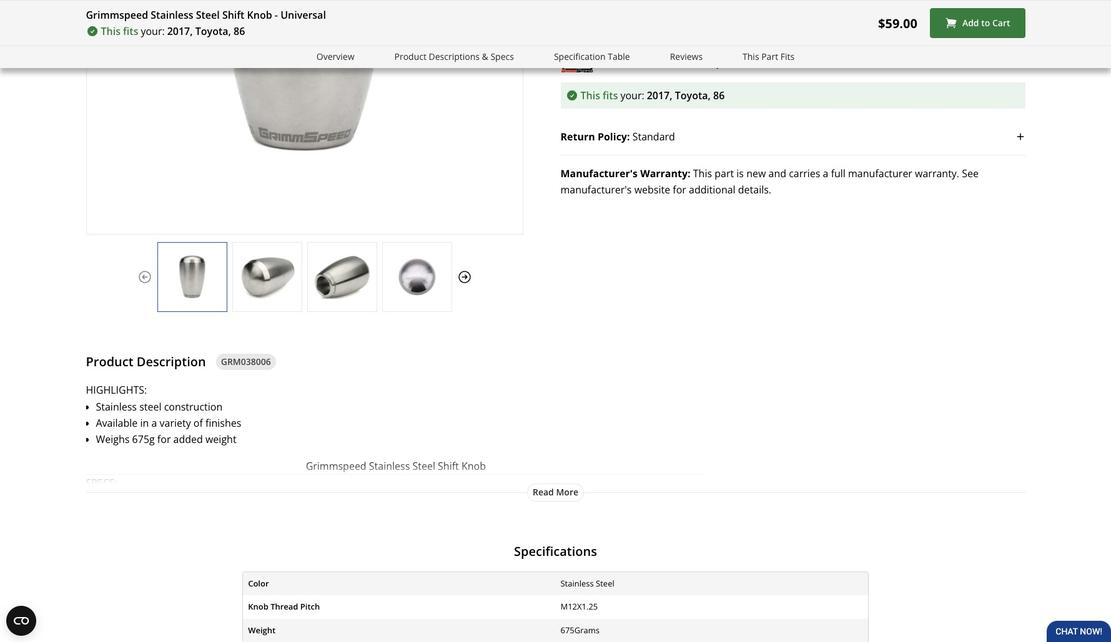 Task type: describe. For each thing, give the bounding box(es) containing it.
shift for grimmspeed stainless steel shift knob
[[438, 460, 459, 474]]

part
[[715, 167, 734, 181]]

universal
[[281, 8, 326, 22]]

product descriptions & specs link
[[395, 50, 514, 64]]

options
[[234, 493, 269, 507]]

a inside specs: available in a variety of finish options
[[151, 493, 157, 507]]

additional
[[689, 183, 736, 197]]

1 grm038006 grimmspeed stainless steel shift knob - universal, image from the left
[[158, 255, 227, 299]]

specification table link
[[554, 50, 630, 64]]

0 vertical spatial this fits your: 2017, toyota, 86
[[101, 24, 245, 38]]

reviews
[[670, 51, 703, 62]]

part
[[762, 51, 779, 62]]

knob for grimmspeed stainless steel shift knob  - universal
[[247, 8, 272, 22]]

grimmspeed image
[[561, 55, 596, 73]]

overview link
[[317, 50, 355, 64]]

weight
[[206, 433, 237, 447]]

& for descriptions
[[482, 51, 489, 62]]

grimmspeed for grimmspeed stainless steel shift knob
[[306, 460, 367, 474]]

satisfaction
[[846, 0, 891, 12]]

weight
[[248, 625, 276, 636]]

trusted
[[890, 22, 921, 33]]

manufacturer
[[849, 167, 913, 181]]

return policy: standard
[[561, 130, 675, 144]]

add to cart
[[963, 17, 1011, 29]]

add to cart button
[[930, 8, 1026, 38]]

and
[[769, 167, 787, 181]]

30 day satisfaction guarantee
[[817, 0, 936, 12]]

grimmspeed stainless steel shift knob
[[306, 460, 486, 474]]

2 grm038006 grimmspeed stainless steel shift knob - universal, image from the left
[[233, 255, 301, 299]]

return
[[561, 130, 595, 144]]

grimmspeed link
[[684, 57, 737, 71]]

variety inside specs: available in a variety of finish options
[[160, 493, 191, 507]]

variety inside the highlights: stainless steel construction available in a variety of finishes weighs 675g for added weight
[[160, 417, 191, 431]]

0 horizontal spatial fits
[[123, 24, 138, 38]]

dealer
[[647, 58, 672, 69]]

stainless for highlights: stainless steel construction available in a variety of finishes weighs 675g for added weight
[[96, 400, 137, 414]]

full
[[831, 167, 846, 181]]

knob thread pitch
[[248, 602, 320, 613]]

grimmspeed
[[684, 58, 737, 69]]

manufacturer's warranty:
[[561, 167, 691, 181]]

110%
[[696, 0, 717, 12]]

$59.00
[[879, 15, 918, 32]]

30
[[817, 0, 826, 12]]

rated
[[817, 22, 841, 33]]

1 horizontal spatial 86
[[714, 89, 725, 103]]

of inside specs: available in a variety of finish options
[[194, 493, 203, 507]]

is
[[737, 167, 744, 181]]

rated excellent & trusted
[[817, 22, 921, 33]]

1 vertical spatial your:
[[621, 89, 645, 103]]

price match guarantee up to 110%
[[582, 0, 717, 12]]

highlights: stainless steel construction available in a variety of finishes weighs 675g for added weight
[[86, 384, 241, 447]]

description
[[137, 354, 206, 370]]

specifications
[[514, 543, 597, 560]]

authorized dealer of grimmspeed
[[603, 58, 737, 69]]

steel
[[139, 400, 162, 414]]

website
[[635, 183, 671, 197]]

read more
[[533, 487, 579, 499]]

this part is new and carries a full manufacturer warranty. see manufacturer's website for additional details.
[[561, 167, 979, 197]]

cart
[[993, 17, 1011, 29]]

price
[[582, 0, 601, 12]]

product description
[[86, 354, 206, 370]]

see
[[962, 167, 979, 181]]

read
[[533, 487, 554, 499]]

specs:
[[86, 477, 117, 491]]

2 vertical spatial steel
[[596, 579, 615, 590]]

authorized
[[603, 58, 645, 69]]

steel for grimmspeed stainless steel shift knob  - universal
[[196, 8, 220, 22]]

-
[[275, 8, 278, 22]]

grm038006
[[221, 356, 271, 368]]

shift for grimmspeed stainless steel shift knob  - universal
[[222, 8, 245, 22]]

stainless steel
[[561, 579, 615, 590]]

manufacturer's
[[561, 183, 632, 197]]

pitch
[[300, 602, 320, 613]]



Task type: locate. For each thing, give the bounding box(es) containing it.
0 vertical spatial steel
[[196, 8, 220, 22]]

in up 675g
[[140, 417, 149, 431]]

this part fits
[[743, 51, 795, 62]]

grm038006 grimmspeed stainless steel shift knob - universal, image
[[158, 255, 227, 299], [233, 255, 301, 299], [308, 255, 376, 299], [383, 255, 451, 299]]

a for variety
[[151, 417, 157, 431]]

1 horizontal spatial guarantee
[[893, 0, 936, 12]]

of inside 'authorized dealer of grimmspeed'
[[674, 58, 682, 69]]

0 vertical spatial grimmspeed
[[86, 8, 148, 22]]

1 vertical spatial steel
[[413, 460, 435, 474]]

toyota, down grimmspeed stainless steel shift knob  - universal
[[195, 24, 231, 38]]

1 horizontal spatial toyota,
[[675, 89, 711, 103]]

fits
[[123, 24, 138, 38], [603, 89, 618, 103]]

1 vertical spatial fits
[[603, 89, 618, 103]]

0 horizontal spatial 2017,
[[167, 24, 193, 38]]

1 horizontal spatial for
[[673, 183, 687, 197]]

day
[[828, 0, 844, 12]]

0 vertical spatial &
[[882, 22, 888, 33]]

0 vertical spatial fits
[[123, 24, 138, 38]]

1 in from the top
[[140, 417, 149, 431]]

2 horizontal spatial steel
[[596, 579, 615, 590]]

& left specs
[[482, 51, 489, 62]]

0 horizontal spatial this fits your: 2017, toyota, 86
[[101, 24, 245, 38]]

open widget image
[[6, 607, 36, 637]]

available inside specs: available in a variety of finish options
[[96, 493, 138, 507]]

product descriptions & specs
[[395, 51, 514, 62]]

0 vertical spatial in
[[140, 417, 149, 431]]

in down 675g
[[140, 493, 149, 507]]

variety left finish
[[160, 493, 191, 507]]

2017, down grimmspeed stainless steel shift knob  - universal
[[167, 24, 193, 38]]

1 vertical spatial in
[[140, 493, 149, 507]]

available
[[96, 417, 138, 431], [96, 493, 138, 507]]

0 vertical spatial variety
[[160, 417, 191, 431]]

product
[[395, 51, 427, 62], [86, 354, 133, 370]]

0 vertical spatial a
[[823, 167, 829, 181]]

1 vertical spatial product
[[86, 354, 133, 370]]

guarantee left up
[[629, 0, 670, 12]]

warranty:
[[641, 167, 691, 181]]

86 down grimmspeed link
[[714, 89, 725, 103]]

specs
[[491, 51, 514, 62]]

0 vertical spatial for
[[673, 183, 687, 197]]

fits
[[781, 51, 795, 62]]

more
[[556, 487, 579, 499]]

1 vertical spatial this fits your: 2017, toyota, 86
[[581, 89, 725, 103]]

to right up
[[685, 0, 694, 12]]

1 vertical spatial shift
[[438, 460, 459, 474]]

this
[[101, 24, 121, 38], [743, 51, 760, 62], [581, 89, 600, 103], [693, 167, 712, 181]]

0 vertical spatial toyota,
[[195, 24, 231, 38]]

1 guarantee from the left
[[629, 0, 670, 12]]

finish
[[206, 493, 231, 507]]

0 horizontal spatial steel
[[196, 8, 220, 22]]

table
[[608, 51, 630, 62]]

0 horizontal spatial your:
[[141, 24, 165, 38]]

warranty.
[[915, 167, 960, 181]]

product inside product descriptions & specs link
[[395, 51, 427, 62]]

toyota, down grimmspeed link
[[675, 89, 711, 103]]

policy:
[[598, 130, 630, 144]]

go to right image image
[[457, 270, 472, 285]]

details.
[[738, 183, 772, 197]]

descriptions
[[429, 51, 480, 62]]

a for full
[[823, 167, 829, 181]]

0 vertical spatial available
[[96, 417, 138, 431]]

of down the construction
[[194, 417, 203, 431]]

0 vertical spatial to
[[685, 0, 694, 12]]

0 horizontal spatial to
[[685, 0, 694, 12]]

1 vertical spatial grimmspeed
[[306, 460, 367, 474]]

of inside the highlights: stainless steel construction available in a variety of finishes weighs 675g for added weight
[[194, 417, 203, 431]]

2 variety from the top
[[160, 493, 191, 507]]

4 grm038006 grimmspeed stainless steel shift knob - universal, image from the left
[[383, 255, 451, 299]]

2 guarantee from the left
[[893, 0, 936, 12]]

2 vertical spatial a
[[151, 493, 157, 507]]

to
[[685, 0, 694, 12], [982, 17, 991, 29]]

3 grm038006 grimmspeed stainless steel shift knob - universal, image from the left
[[308, 255, 376, 299]]

add
[[963, 17, 980, 29]]

a down 675g
[[151, 493, 157, 507]]

0 horizontal spatial 86
[[234, 24, 245, 38]]

color
[[248, 579, 269, 590]]

your: down grimmspeed stainless steel shift knob  - universal
[[141, 24, 165, 38]]

1 vertical spatial of
[[194, 417, 203, 431]]

1 horizontal spatial fits
[[603, 89, 618, 103]]

2017,
[[167, 24, 193, 38], [647, 89, 673, 103]]

0 vertical spatial 86
[[234, 24, 245, 38]]

knob
[[247, 8, 272, 22], [462, 460, 486, 474], [248, 602, 269, 613]]

available inside the highlights: stainless steel construction available in a variety of finishes weighs 675g for added weight
[[96, 417, 138, 431]]

specification table
[[554, 51, 630, 62]]

construction
[[164, 400, 223, 414]]

product left descriptions
[[395, 51, 427, 62]]

0 vertical spatial of
[[674, 58, 682, 69]]

1 horizontal spatial steel
[[413, 460, 435, 474]]

1 vertical spatial toyota,
[[675, 89, 711, 103]]

0 horizontal spatial grimmspeed
[[86, 8, 148, 22]]

weighs
[[96, 433, 130, 447]]

steel for grimmspeed stainless steel shift knob
[[413, 460, 435, 474]]

toyota,
[[195, 24, 231, 38], [675, 89, 711, 103]]

available down specs:
[[96, 493, 138, 507]]

grimmspeed for grimmspeed stainless steel shift knob  - universal
[[86, 8, 148, 22]]

stainless for grimmspeed stainless steel shift knob
[[369, 460, 410, 474]]

0 horizontal spatial guarantee
[[629, 0, 670, 12]]

1 vertical spatial 86
[[714, 89, 725, 103]]

guarantee
[[629, 0, 670, 12], [893, 0, 936, 12]]

new
[[747, 167, 766, 181]]

grimmspeed stainless steel shift knob  - universal
[[86, 8, 326, 22]]

& for excellent
[[882, 22, 888, 33]]

this fits your: 2017, toyota, 86
[[101, 24, 245, 38], [581, 89, 725, 103]]

guarantee up trusted
[[893, 0, 936, 12]]

thread
[[271, 602, 298, 613]]

for
[[673, 183, 687, 197], [157, 433, 171, 447]]

up
[[673, 0, 683, 12]]

in
[[140, 417, 149, 431], [140, 493, 149, 507]]

& left trusted
[[882, 22, 888, 33]]

this fits your: 2017, toyota, 86 down grimmspeed stainless steel shift knob  - universal
[[101, 24, 245, 38]]

1 horizontal spatial grimmspeed
[[306, 460, 367, 474]]

1 vertical spatial a
[[151, 417, 157, 431]]

specs: available in a variety of finish options
[[86, 477, 269, 507]]

2017, down dealer
[[647, 89, 673, 103]]

0 horizontal spatial shift
[[222, 8, 245, 22]]

shift
[[222, 8, 245, 22], [438, 460, 459, 474]]

of left finish
[[194, 493, 203, 507]]

standard
[[633, 130, 675, 144]]

your: down authorized
[[621, 89, 645, 103]]

of
[[674, 58, 682, 69], [194, 417, 203, 431], [194, 493, 203, 507]]

manufacturer's
[[561, 167, 638, 181]]

1 available from the top
[[96, 417, 138, 431]]

carries
[[789, 167, 821, 181]]

to right add
[[982, 17, 991, 29]]

1 vertical spatial to
[[982, 17, 991, 29]]

0 vertical spatial your:
[[141, 24, 165, 38]]

grimmspeed
[[86, 8, 148, 22], [306, 460, 367, 474]]

&
[[882, 22, 888, 33], [482, 51, 489, 62]]

variety
[[160, 417, 191, 431], [160, 493, 191, 507]]

675g
[[132, 433, 155, 447]]

1 horizontal spatial this fits your: 2017, toyota, 86
[[581, 89, 725, 103]]

1 horizontal spatial to
[[982, 17, 991, 29]]

a left "full"
[[823, 167, 829, 181]]

knob for grimmspeed stainless steel shift knob
[[462, 460, 486, 474]]

added
[[173, 433, 203, 447]]

variety up added
[[160, 417, 191, 431]]

product for product descriptions & specs
[[395, 51, 427, 62]]

1 horizontal spatial your:
[[621, 89, 645, 103]]

2 vertical spatial of
[[194, 493, 203, 507]]

overview
[[317, 51, 355, 62]]

1 horizontal spatial 2017,
[[647, 89, 673, 103]]

steel
[[196, 8, 220, 22], [413, 460, 435, 474], [596, 579, 615, 590]]

for inside the highlights: stainless steel construction available in a variety of finishes weighs 675g for added weight
[[157, 433, 171, 447]]

1 horizontal spatial shift
[[438, 460, 459, 474]]

1 variety from the top
[[160, 417, 191, 431]]

0 horizontal spatial for
[[157, 433, 171, 447]]

1 vertical spatial variety
[[160, 493, 191, 507]]

675grams
[[561, 625, 600, 636]]

0 vertical spatial product
[[395, 51, 427, 62]]

this inside "this part is new and carries a full manufacturer warranty. see manufacturer's website for additional details."
[[693, 167, 712, 181]]

1 vertical spatial knob
[[462, 460, 486, 474]]

0 horizontal spatial &
[[482, 51, 489, 62]]

0 horizontal spatial product
[[86, 354, 133, 370]]

in inside specs: available in a variety of finish options
[[140, 493, 149, 507]]

2 vertical spatial knob
[[248, 602, 269, 613]]

0 vertical spatial 2017,
[[167, 24, 193, 38]]

1 vertical spatial 2017,
[[647, 89, 673, 103]]

stainless
[[151, 8, 193, 22], [96, 400, 137, 414], [369, 460, 410, 474], [561, 579, 594, 590]]

finishes
[[206, 417, 241, 431]]

of right dealer
[[674, 58, 682, 69]]

for down warranty:
[[673, 183, 687, 197]]

in inside the highlights: stainless steel construction available in a variety of finishes weighs 675g for added weight
[[140, 417, 149, 431]]

0 vertical spatial shift
[[222, 8, 245, 22]]

stainless for grimmspeed stainless steel shift knob  - universal
[[151, 8, 193, 22]]

a inside the highlights: stainless steel construction available in a variety of finishes weighs 675g for added weight
[[151, 417, 157, 431]]

this part fits link
[[743, 50, 795, 64]]

86 down grimmspeed stainless steel shift knob  - universal
[[234, 24, 245, 38]]

2 available from the top
[[96, 493, 138, 507]]

2 in from the top
[[140, 493, 149, 507]]

specification
[[554, 51, 606, 62]]

to inside 'button'
[[982, 17, 991, 29]]

for right 675g
[[157, 433, 171, 447]]

1 vertical spatial available
[[96, 493, 138, 507]]

product up highlights:
[[86, 354, 133, 370]]

a inside "this part is new and carries a full manufacturer warranty. see manufacturer's website for additional details."
[[823, 167, 829, 181]]

0 vertical spatial knob
[[247, 8, 272, 22]]

match
[[603, 0, 627, 12]]

1 horizontal spatial product
[[395, 51, 427, 62]]

a down steel
[[151, 417, 157, 431]]

0 horizontal spatial toyota,
[[195, 24, 231, 38]]

1 vertical spatial &
[[482, 51, 489, 62]]

1 vertical spatial for
[[157, 433, 171, 447]]

m12x1.25
[[561, 602, 598, 613]]

highlights:
[[86, 384, 147, 398]]

available up weighs
[[96, 417, 138, 431]]

1 horizontal spatial &
[[882, 22, 888, 33]]

this fits your: 2017, toyota, 86 down dealer
[[581, 89, 725, 103]]

for inside "this part is new and carries a full manufacturer warranty. see manufacturer's website for additional details."
[[673, 183, 687, 197]]

stainless inside the highlights: stainless steel construction available in a variety of finishes weighs 675g for added weight
[[96, 400, 137, 414]]

product for product description
[[86, 354, 133, 370]]

excellent
[[843, 22, 880, 33]]

reviews link
[[670, 50, 703, 64]]



Task type: vqa. For each thing, say whether or not it's contained in the screenshot.
right This fits your: 2017, Toyota, 86
yes



